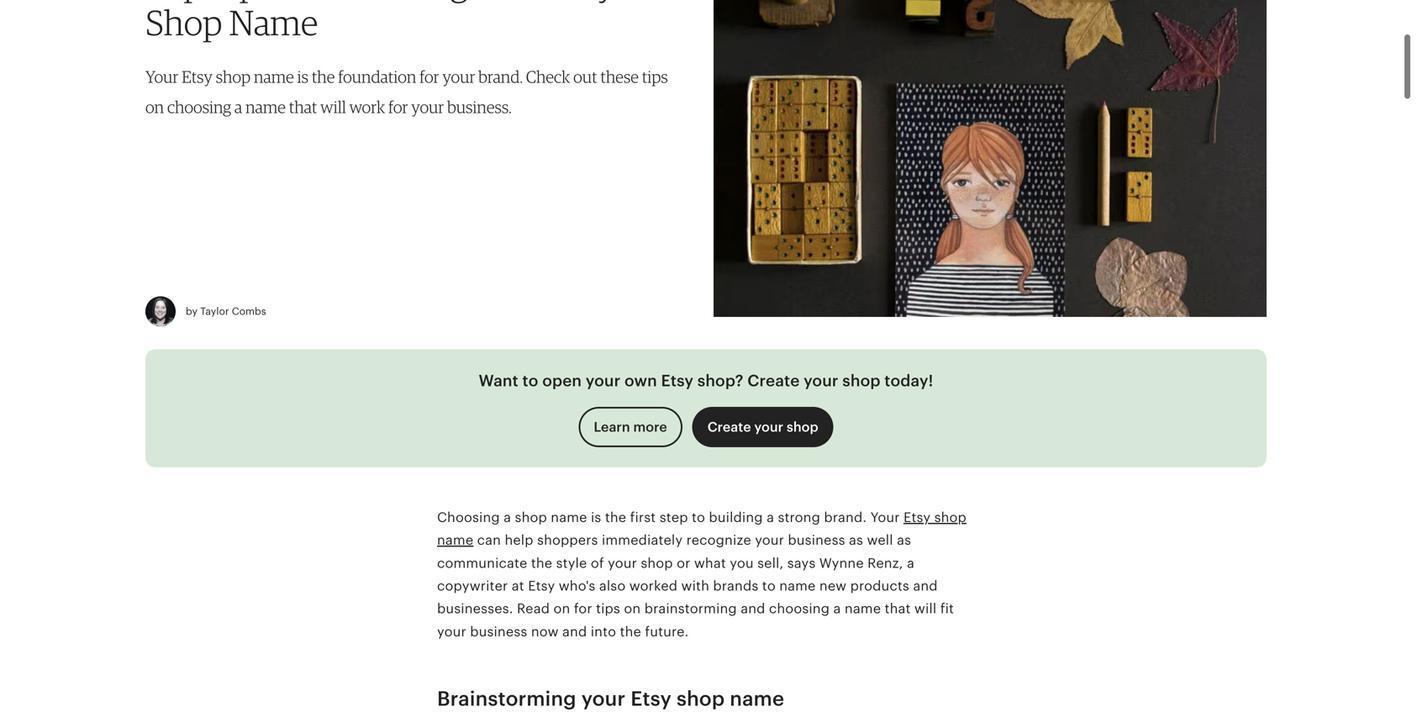 Task type: locate. For each thing, give the bounding box(es) containing it.
is down name
[[297, 67, 309, 87]]

for right tips
[[280, 0, 322, 4]]

0 horizontal spatial will
[[320, 97, 346, 117]]

shop
[[216, 67, 251, 87], [843, 371, 881, 390], [787, 419, 819, 435], [515, 510, 547, 525], [935, 510, 967, 525], [641, 556, 673, 571], [677, 687, 725, 710]]

choosing a shop name is the first step to building a strong brand. your
[[437, 510, 904, 525]]

0 vertical spatial choosing
[[328, 0, 468, 4]]

1 vertical spatial tips
[[596, 601, 620, 616]]

create
[[748, 371, 800, 390], [708, 419, 751, 435]]

will left 'fit'
[[915, 601, 937, 616]]

shop inside can help shoppers immediately recognize your business as well as communicate the style of your shop or what you sell, says wynne renz, a copywriter at etsy who's also worked with brands to name new products and businesses. read on for tips on brainstorming and choosing a name that will fit your business now and into the future.
[[641, 556, 673, 571]]

that inside can help shoppers immediately recognize your business as well as communicate the style of your shop or what you sell, says wynne renz, a copywriter at etsy who's also worked with brands to name new products and businesses. read on for tips on brainstorming and choosing a name that will fit your business now and into the future.
[[885, 601, 911, 616]]

1 vertical spatial your
[[145, 67, 178, 87]]

choosing
[[328, 0, 468, 4], [437, 510, 500, 525]]

with
[[681, 578, 710, 594]]

etsy right at
[[528, 578, 555, 594]]

recognize
[[687, 533, 751, 548]]

that left work
[[289, 97, 317, 117]]

choosing up can
[[437, 510, 500, 525]]

for inside top tips for choosing your etsy shop name
[[280, 0, 322, 4]]

sell,
[[758, 556, 784, 571]]

at
[[512, 578, 524, 594]]

0 horizontal spatial as
[[849, 533, 864, 548]]

and right "products"
[[913, 578, 938, 594]]

create down shop?
[[708, 419, 751, 435]]

want to open your own etsy shop? create your shop today!
[[479, 371, 934, 390]]

1 vertical spatial choosing
[[769, 601, 830, 616]]

says
[[788, 556, 816, 571]]

1 horizontal spatial to
[[692, 510, 705, 525]]

the
[[312, 67, 335, 87], [605, 510, 627, 525], [531, 556, 553, 571], [620, 624, 641, 639]]

2 vertical spatial to
[[762, 578, 776, 594]]

the left style
[[531, 556, 553, 571]]

will inside your etsy shop name is the foundation for your brand. check out these tips on choosing a name that will work for your business.
[[320, 97, 346, 117]]

etsy inside your etsy shop name is the foundation for your brand. check out these tips on choosing a name that will work for your business.
[[182, 67, 213, 87]]

1 as from the left
[[849, 533, 864, 548]]

building
[[709, 510, 763, 525]]

a
[[234, 97, 242, 117], [504, 510, 511, 525], [767, 510, 774, 525], [907, 556, 915, 571], [834, 601, 841, 616]]

business up says
[[788, 533, 846, 548]]

will left work
[[320, 97, 346, 117]]

for inside can help shoppers immediately recognize your business as well as communicate the style of your shop or what you sell, says wynne renz, a copywriter at etsy who's also worked with brands to name new products and businesses. read on for tips on brainstorming and choosing a name that will fit your business now and into the future.
[[574, 601, 592, 616]]

tips inside can help shoppers immediately recognize your business as well as communicate the style of your shop or what you sell, says wynne renz, a copywriter at etsy who's also worked with brands to name new products and businesses. read on for tips on brainstorming and choosing a name that will fit your business now and into the future.
[[596, 601, 620, 616]]

etsy up "products"
[[904, 510, 931, 525]]

create up the create your shop
[[748, 371, 800, 390]]

as right "well"
[[897, 533, 911, 548]]

0 vertical spatial choosing
[[167, 97, 231, 117]]

1 horizontal spatial choosing
[[769, 601, 830, 616]]

0 vertical spatial will
[[320, 97, 346, 117]]

combs
[[232, 306, 266, 317]]

open
[[542, 371, 582, 390]]

renz,
[[868, 556, 903, 571]]

as left "well"
[[849, 533, 864, 548]]

business.
[[447, 97, 512, 117]]

0 horizontal spatial choosing
[[167, 97, 231, 117]]

tips
[[642, 67, 668, 87], [596, 601, 620, 616]]

choosing
[[167, 97, 231, 117], [769, 601, 830, 616]]

brand. up "business."
[[479, 67, 523, 87]]

0 horizontal spatial tips
[[596, 601, 620, 616]]

choosing up foundation
[[328, 0, 468, 4]]

by
[[186, 306, 198, 317]]

1 vertical spatial choosing
[[437, 510, 500, 525]]

your up "well"
[[871, 510, 900, 525]]

brands
[[713, 578, 759, 594]]

to left open
[[523, 371, 539, 390]]

your up also
[[608, 556, 637, 571]]

0 horizontal spatial and
[[563, 624, 587, 639]]

your up check
[[475, 0, 544, 4]]

shop
[[145, 1, 222, 43]]

these
[[601, 67, 639, 87]]

1 horizontal spatial as
[[897, 533, 911, 548]]

1 horizontal spatial is
[[591, 510, 602, 525]]

etsy shop name link
[[437, 510, 967, 548]]

0 vertical spatial tips
[[642, 67, 668, 87]]

brainstorming your etsy shop name
[[437, 687, 785, 710]]

0 vertical spatial business
[[788, 533, 846, 548]]

0 vertical spatial is
[[297, 67, 309, 87]]

business
[[788, 533, 846, 548], [470, 624, 528, 639]]

etsy up "out"
[[551, 0, 616, 4]]

0 horizontal spatial your
[[145, 67, 178, 87]]

that down "products"
[[885, 601, 911, 616]]

your
[[443, 67, 475, 87], [411, 97, 444, 117], [586, 371, 621, 390], [804, 371, 839, 390], [755, 419, 784, 435], [755, 533, 784, 548], [608, 556, 637, 571], [437, 624, 466, 639], [582, 687, 626, 710]]

businesses.
[[437, 601, 513, 616]]

on
[[145, 97, 164, 117], [554, 601, 570, 616], [624, 601, 641, 616]]

1 vertical spatial is
[[591, 510, 602, 525]]

1 horizontal spatial will
[[915, 601, 937, 616]]

1 vertical spatial business
[[470, 624, 528, 639]]

as
[[849, 533, 864, 548], [897, 533, 911, 548]]

0 vertical spatial your
[[475, 0, 544, 4]]

now
[[531, 624, 559, 639]]

name
[[229, 1, 318, 43]]

shop inside "etsy shop name"
[[935, 510, 967, 525]]

will
[[320, 97, 346, 117], [915, 601, 937, 616]]

and down brands
[[741, 601, 766, 616]]

1 vertical spatial and
[[741, 601, 766, 616]]

0 vertical spatial that
[[289, 97, 317, 117]]

future.
[[645, 624, 689, 639]]

etsy down shop
[[182, 67, 213, 87]]

shop?
[[698, 371, 744, 390]]

for
[[280, 0, 322, 4], [420, 67, 439, 87], [388, 97, 408, 117], [574, 601, 592, 616]]

choosing inside your etsy shop name is the foundation for your brand. check out these tips on choosing a name that will work for your business.
[[167, 97, 231, 117]]

name inside "etsy shop name"
[[437, 533, 474, 548]]

0 vertical spatial create
[[748, 371, 800, 390]]

1 vertical spatial to
[[692, 510, 705, 525]]

your left own
[[586, 371, 621, 390]]

is
[[297, 67, 309, 87], [591, 510, 602, 525]]

on inside your etsy shop name is the foundation for your brand. check out these tips on choosing a name that will work for your business.
[[145, 97, 164, 117]]

1 horizontal spatial on
[[554, 601, 570, 616]]

copywriter
[[437, 578, 508, 594]]

your up "business."
[[443, 67, 475, 87]]

your up sell,
[[755, 533, 784, 548]]

your down businesses.
[[437, 624, 466, 639]]

etsy down future. on the left of the page
[[631, 687, 672, 710]]

learn more link
[[579, 407, 682, 447]]

into
[[591, 624, 616, 639]]

0 vertical spatial brand.
[[479, 67, 523, 87]]

0 vertical spatial to
[[523, 371, 539, 390]]

that
[[289, 97, 317, 117], [885, 601, 911, 616]]

etsy inside "etsy shop name"
[[904, 510, 931, 525]]

1 vertical spatial that
[[885, 601, 911, 616]]

the left foundation
[[312, 67, 335, 87]]

1 vertical spatial brand.
[[824, 510, 867, 525]]

wynne
[[820, 556, 864, 571]]

0 horizontal spatial brand.
[[479, 67, 523, 87]]

out
[[574, 67, 597, 87]]

and left into
[[563, 624, 587, 639]]

1 horizontal spatial your
[[475, 0, 544, 4]]

name
[[254, 67, 294, 87], [246, 97, 286, 117], [551, 510, 587, 525], [437, 533, 474, 548], [780, 578, 816, 594], [845, 601, 881, 616], [730, 687, 785, 710]]

to down sell,
[[762, 578, 776, 594]]

tips down also
[[596, 601, 620, 616]]

business down businesses.
[[470, 624, 528, 639]]

2 vertical spatial and
[[563, 624, 587, 639]]

brainstorming
[[645, 601, 737, 616]]

worked
[[630, 578, 678, 594]]

products
[[851, 578, 910, 594]]

brand. up wynne
[[824, 510, 867, 525]]

2 horizontal spatial your
[[871, 510, 900, 525]]

your up the create your shop
[[804, 371, 839, 390]]

your down shop
[[145, 67, 178, 87]]

your left "business."
[[411, 97, 444, 117]]

tips inside your etsy shop name is the foundation for your brand. check out these tips on choosing a name that will work for your business.
[[642, 67, 668, 87]]

to
[[523, 371, 539, 390], [692, 510, 705, 525], [762, 578, 776, 594]]

create your shop
[[708, 419, 819, 435]]

1 vertical spatial will
[[915, 601, 937, 616]]

your down want to open your own etsy shop? create your shop today!
[[755, 419, 784, 435]]

can help shoppers immediately recognize your business as well as communicate the style of your shop or what you sell, says wynne renz, a copywriter at etsy who's also worked with brands to name new products and businesses. read on for tips on brainstorming and choosing a name that will fit your business now and into the future.
[[437, 533, 954, 639]]

for down who's
[[574, 601, 592, 616]]

read
[[517, 601, 550, 616]]

style
[[556, 556, 587, 571]]

1 horizontal spatial tips
[[642, 67, 668, 87]]

your
[[475, 0, 544, 4], [145, 67, 178, 87], [871, 510, 900, 525]]

immediately
[[602, 533, 683, 548]]

is inside your etsy shop name is the foundation for your brand. check out these tips on choosing a name that will work for your business.
[[297, 67, 309, 87]]

0 horizontal spatial on
[[145, 97, 164, 117]]

0 horizontal spatial that
[[289, 97, 317, 117]]

2 horizontal spatial to
[[762, 578, 776, 594]]

etsy
[[551, 0, 616, 4], [182, 67, 213, 87], [661, 371, 694, 390], [904, 510, 931, 525], [528, 578, 555, 594], [631, 687, 672, 710]]

to right step
[[692, 510, 705, 525]]

is up shoppers
[[591, 510, 602, 525]]

or
[[677, 556, 691, 571]]

2 horizontal spatial and
[[913, 578, 938, 594]]

brand.
[[479, 67, 523, 87], [824, 510, 867, 525]]

1 horizontal spatial that
[[885, 601, 911, 616]]

title image for the article image
[[714, 0, 1267, 317]]

your down into
[[582, 687, 626, 710]]

can
[[477, 533, 501, 548]]

0 horizontal spatial is
[[297, 67, 309, 87]]

and
[[913, 578, 938, 594], [741, 601, 766, 616], [563, 624, 587, 639]]

tips right these
[[642, 67, 668, 87]]

help
[[505, 533, 534, 548]]



Task type: describe. For each thing, give the bounding box(es) containing it.
tips
[[210, 0, 274, 4]]

2 horizontal spatial on
[[624, 601, 641, 616]]

want
[[479, 371, 519, 390]]

that inside your etsy shop name is the foundation for your brand. check out these tips on choosing a name that will work for your business.
[[289, 97, 317, 117]]

2 as from the left
[[897, 533, 911, 548]]

foundation
[[338, 67, 416, 87]]

work
[[349, 97, 385, 117]]

the inside your etsy shop name is the foundation for your brand. check out these tips on choosing a name that will work for your business.
[[312, 67, 335, 87]]

0 horizontal spatial to
[[523, 371, 539, 390]]

top
[[145, 0, 203, 4]]

1 horizontal spatial and
[[741, 601, 766, 616]]

to inside can help shoppers immediately recognize your business as well as communicate the style of your shop or what you sell, says wynne renz, a copywriter at etsy who's also worked with brands to name new products and businesses. read on for tips on brainstorming and choosing a name that will fit your business now and into the future.
[[762, 578, 776, 594]]

first
[[630, 510, 656, 525]]

your inside your etsy shop name is the foundation for your brand. check out these tips on choosing a name that will work for your business.
[[145, 67, 178, 87]]

choosing inside top tips for choosing your etsy shop name
[[328, 0, 468, 4]]

your etsy shop name is the foundation for your brand. check out these tips on choosing a name that will work for your business.
[[145, 67, 668, 117]]

etsy right own
[[661, 371, 694, 390]]

etsy shop name
[[437, 510, 967, 548]]

the left first
[[605, 510, 627, 525]]

etsy inside top tips for choosing your etsy shop name
[[551, 0, 616, 4]]

fit
[[941, 601, 954, 616]]

create your shop link
[[693, 407, 834, 447]]

0 horizontal spatial business
[[470, 624, 528, 639]]

also
[[599, 578, 626, 594]]

well
[[867, 533, 893, 548]]

for right foundation
[[420, 67, 439, 87]]

check
[[526, 67, 570, 87]]

step
[[660, 510, 688, 525]]

strong
[[778, 510, 821, 525]]

you
[[730, 556, 754, 571]]

more
[[633, 419, 667, 435]]

top tips for choosing your etsy shop name
[[145, 0, 616, 43]]

brand. inside your etsy shop name is the foundation for your brand. check out these tips on choosing a name that will work for your business.
[[479, 67, 523, 87]]

choosing inside can help shoppers immediately recognize your business as well as communicate the style of your shop or what you sell, says wynne renz, a copywriter at etsy who's also worked with brands to name new products and businesses. read on for tips on brainstorming and choosing a name that will fit your business now and into the future.
[[769, 601, 830, 616]]

learn
[[594, 419, 630, 435]]

will inside can help shoppers immediately recognize your business as well as communicate the style of your shop or what you sell, says wynne renz, a copywriter at etsy who's also worked with brands to name new products and businesses. read on for tips on brainstorming and choosing a name that will fit your business now and into the future.
[[915, 601, 937, 616]]

communicate
[[437, 556, 528, 571]]

what
[[694, 556, 726, 571]]

who's
[[559, 578, 596, 594]]

brainstorming
[[437, 687, 577, 710]]

your inside top tips for choosing your etsy shop name
[[475, 0, 544, 4]]

1 vertical spatial create
[[708, 419, 751, 435]]

by taylor combs
[[186, 306, 266, 317]]

new
[[820, 578, 847, 594]]

a inside your etsy shop name is the foundation for your brand. check out these tips on choosing a name that will work for your business.
[[234, 97, 242, 117]]

2 vertical spatial your
[[871, 510, 900, 525]]

learn more
[[594, 419, 667, 435]]

etsy inside can help shoppers immediately recognize your business as well as communicate the style of your shop or what you sell, says wynne renz, a copywriter at etsy who's also worked with brands to name new products and businesses. read on for tips on brainstorming and choosing a name that will fit your business now and into the future.
[[528, 578, 555, 594]]

is for first
[[591, 510, 602, 525]]

1 horizontal spatial business
[[788, 533, 846, 548]]

the right into
[[620, 624, 641, 639]]

is for foundation
[[297, 67, 309, 87]]

0 vertical spatial and
[[913, 578, 938, 594]]

1 horizontal spatial brand.
[[824, 510, 867, 525]]

shoppers
[[537, 533, 598, 548]]

own
[[625, 371, 657, 390]]

today!
[[885, 371, 934, 390]]

of
[[591, 556, 604, 571]]

for right work
[[388, 97, 408, 117]]

taylor
[[200, 306, 229, 317]]

avatar image for taylor combs image
[[145, 296, 176, 326]]

shop inside your etsy shop name is the foundation for your brand. check out these tips on choosing a name that will work for your business.
[[216, 67, 251, 87]]



Task type: vqa. For each thing, say whether or not it's contained in the screenshot.
Learn more
yes



